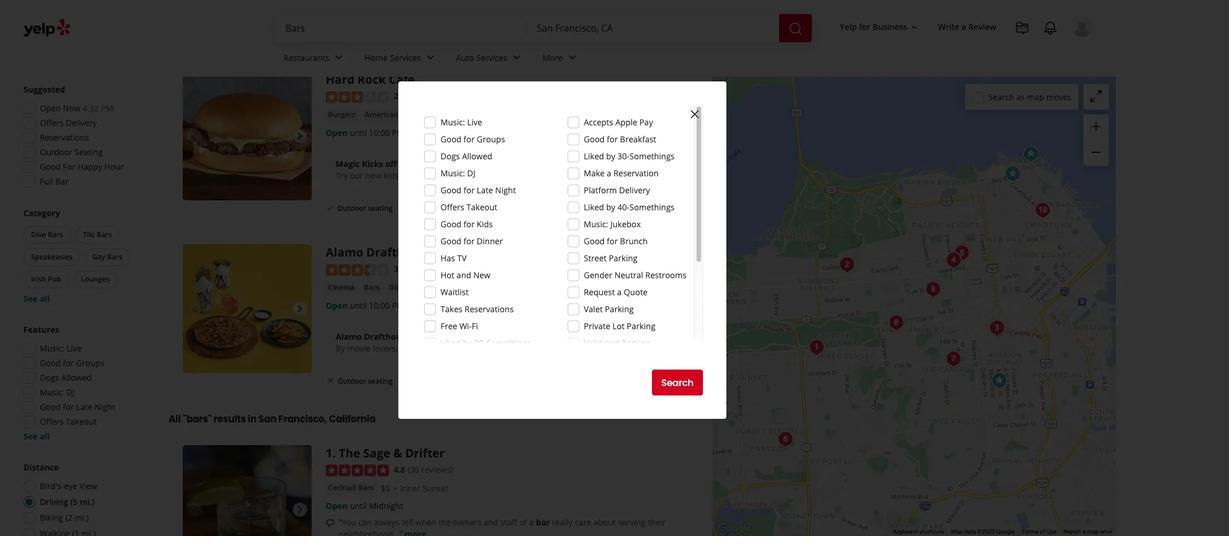 Task type: describe. For each thing, give the bounding box(es) containing it.
in
[[248, 412, 257, 426]]

offers inside search "dialog"
[[441, 202, 464, 213]]

has tv
[[441, 252, 467, 264]]

4.8 star rating image
[[326, 465, 389, 477]]

liked for liked by 30-somethings
[[584, 151, 604, 162]]

previous image for hard rock cafe
[[187, 129, 202, 143]]

reviews) for 4.8 (36 reviews)
[[421, 464, 453, 475]]

the social study image
[[942, 248, 965, 272]]

about
[[593, 517, 616, 528]]

hot and new
[[441, 269, 490, 281]]

20-
[[474, 337, 486, 349]]

open up 16 speech v2 image
[[326, 501, 348, 512]]

see all button for category
[[23, 293, 50, 304]]

1 vertical spatial san
[[258, 412, 277, 426]]

cinema for by
[[412, 331, 443, 342]]

dj inside search "dialog"
[[467, 168, 475, 179]]

neutral
[[614, 269, 643, 281]]

inner sunset
[[400, 483, 448, 494]]

option group containing distance
[[20, 462, 145, 536]]

music: jukebox
[[584, 219, 641, 230]]

magic kicks off here try our new kids menu today! read more
[[336, 158, 497, 181]]

accepts
[[584, 117, 613, 128]]

16 close v2 image
[[326, 376, 335, 385]]

the
[[439, 517, 451, 528]]

cinema button
[[326, 282, 357, 293]]

30-
[[617, 151, 629, 162]]

more link
[[533, 42, 589, 76]]

fisherman's
[[506, 109, 552, 121]]

burgers
[[328, 109, 355, 119]]

view
[[79, 480, 97, 492]]

home
[[365, 52, 388, 63]]

notifications image
[[1043, 21, 1057, 35]]

bars down 3.5 star rating image
[[364, 282, 380, 292]]

0 horizontal spatial cocktail bars button
[[326, 482, 376, 494]]

projects image
[[1015, 21, 1029, 35]]

1 vertical spatial francisco,
[[278, 412, 327, 426]]

good for late night inside search "dialog"
[[441, 185, 516, 196]]

american (traditional) button
[[362, 109, 446, 121]]

music: dj inside search "dialog"
[[441, 168, 475, 179]]

3 slideshow element from the top
[[183, 445, 312, 536]]

american (traditional)
[[365, 109, 444, 119]]

user actions element
[[830, 15, 1109, 87]]

cinema for new
[[435, 244, 480, 260]]

bar
[[55, 176, 69, 187]]

the
[[339, 445, 360, 461]]

distance
[[23, 462, 59, 473]]

2.8 star rating image
[[326, 91, 389, 103]]

0 vertical spatial cocktail bars link
[[451, 109, 501, 121]]

bars for dive bars 'button'
[[48, 230, 63, 240]]

groups inside group
[[76, 357, 104, 368]]

next image
[[293, 129, 307, 143]]

open until 10:00 pm for rock
[[326, 127, 404, 138]]

drafthouse for alamo drafthouse cinema by movie lovers, for movie lovers read more
[[364, 331, 410, 342]]

group containing suggested
[[20, 84, 145, 191]]

shortcuts
[[919, 528, 944, 535]]

bird's-
[[40, 480, 64, 492]]

0 horizontal spatial alamo drafthouse cinema new mission image
[[183, 244, 312, 373]]

menu
[[401, 170, 423, 181]]

bars link
[[362, 282, 382, 293]]

valet
[[584, 303, 603, 315]]

irish pub button
[[23, 271, 69, 288]]

lion's den bar and lounge image
[[1031, 199, 1054, 222]]

street parking
[[584, 252, 638, 264]]

0 vertical spatial california
[[424, 7, 493, 26]]

make a reservation
[[584, 168, 659, 179]]

1 vertical spatial mission
[[449, 282, 479, 293]]

2 vertical spatial offers
[[40, 416, 64, 427]]

irish
[[31, 274, 46, 284]]

group containing features
[[20, 324, 145, 442]]

home services link
[[355, 42, 447, 76]]

lounges
[[81, 274, 109, 284]]

midnight
[[369, 501, 403, 512]]

restrooms
[[645, 269, 687, 281]]

staff
[[500, 517, 517, 528]]

a left bar
[[529, 517, 534, 528]]

cinema inside 'button'
[[328, 282, 355, 292]]

1 vertical spatial cocktail bars link
[[326, 482, 376, 494]]

1 horizontal spatial cocktail
[[453, 109, 482, 119]]

search as map moves
[[988, 91, 1071, 102]]

takeout inside group
[[66, 416, 97, 427]]

pm inside group
[[101, 103, 113, 114]]

24 chevron down v2 image for restaurants
[[332, 51, 346, 65]]

more
[[543, 52, 563, 63]]

parking for validated parking
[[622, 337, 650, 349]]

accepts apple pay
[[584, 117, 653, 128]]

dinner inside button
[[389, 282, 413, 292]]

last call bar image
[[942, 347, 965, 371]]

off
[[385, 158, 397, 169]]

really care about serving their neighborhood..."
[[339, 517, 666, 536]]

good for late night inside group
[[40, 401, 115, 412]]

sage
[[363, 445, 390, 461]]

dive bars button
[[23, 226, 71, 244]]

dinner inside search "dialog"
[[477, 236, 503, 247]]

tv
[[457, 252, 467, 264]]

somethings for 20-
[[486, 337, 531, 349]]

16 speech v2 image
[[326, 519, 335, 528]]

apple
[[615, 117, 637, 128]]

parking for valet parking
[[605, 303, 634, 315]]

bars for tiki bars button
[[97, 230, 112, 240]]

dogs inside group
[[40, 372, 59, 383]]

reservations inside search "dialog"
[[465, 303, 514, 315]]

a for write
[[962, 21, 966, 32]]

16 checkmark v2 image
[[326, 203, 335, 212]]

google
[[996, 528, 1015, 535]]

gay bars button
[[85, 248, 130, 266]]

1 vertical spatial live
[[66, 343, 82, 354]]

has
[[441, 252, 455, 264]]

scarlet lounge image
[[835, 253, 859, 277]]

slideshow element for hard
[[183, 72, 312, 201]]

open now 4:32 pm
[[40, 103, 113, 114]]

night inside group
[[95, 401, 115, 412]]

services for home services
[[390, 52, 421, 63]]

liked by 40-somethings
[[584, 202, 675, 213]]

0 vertical spatial the sage & drifter image
[[805, 336, 828, 359]]

for
[[63, 161, 75, 172]]

until for alamo
[[350, 300, 367, 311]]

search dialog
[[0, 0, 1229, 536]]

outdoor for "16 close v2" icon
[[337, 376, 366, 386]]

1 vertical spatial allowed
[[61, 372, 92, 383]]

liked by 20-somethings
[[441, 337, 531, 349]]

for inside button
[[859, 21, 870, 32]]

see all for features
[[23, 431, 50, 442]]

gay bars
[[92, 252, 122, 262]]

liked by 30-somethings
[[584, 151, 675, 162]]

0 vertical spatial francisco,
[[348, 7, 421, 26]]

write a review
[[938, 21, 996, 32]]

for inside alamo drafthouse cinema by movie lovers, for movie lovers read more
[[400, 342, 411, 354]]

24 chevron down v2 image for home services
[[423, 51, 437, 65]]

1 vertical spatial california
[[329, 412, 376, 426]]

10
[[198, 7, 212, 26]]

care
[[575, 517, 591, 528]]

american (traditional) link
[[362, 109, 446, 121]]

"you
[[339, 517, 356, 528]]

0 horizontal spatial hard rock cafe image
[[183, 72, 312, 201]]

.
[[332, 445, 336, 461]]

1 horizontal spatial mission
[[512, 244, 557, 260]]

slideshow element for alamo
[[183, 244, 312, 373]]

open for reservations
[[40, 103, 61, 114]]

1 vertical spatial and
[[484, 517, 498, 528]]

results
[[214, 412, 246, 426]]

live inside search "dialog"
[[467, 117, 482, 128]]

outdoor seating for "16 close v2" icon
[[337, 376, 393, 386]]

full bar
[[40, 176, 69, 187]]

tell
[[402, 517, 413, 528]]

try
[[336, 170, 348, 181]]

lounges button
[[73, 271, 117, 288]]

yelp
[[840, 21, 857, 32]]

map region
[[656, 0, 1229, 536]]

map
[[951, 528, 963, 535]]

by for 20-
[[463, 337, 472, 349]]

alamo drafthouse cinema new mission
[[326, 244, 557, 260]]

google image
[[715, 521, 754, 536]]

offers takeout inside search "dialog"
[[441, 202, 497, 213]]

offers delivery
[[40, 117, 97, 128]]

can
[[358, 517, 372, 528]]

by for 30-
[[606, 151, 615, 162]]

seating for "16 close v2" icon
[[368, 376, 393, 386]]

music: dj inside group
[[40, 387, 75, 398]]

2 vertical spatial delivery
[[414, 203, 442, 213]]

bird's-eye view
[[40, 480, 97, 492]]

sunset
[[422, 483, 448, 494]]

drifter
[[405, 445, 445, 461]]

open for outdoor seating
[[326, 300, 348, 311]]

dogs inside search "dialog"
[[441, 151, 460, 162]]

0 vertical spatial offers
[[40, 117, 64, 128]]

3.5
[[394, 263, 405, 274]]

more inside alamo drafthouse cinema by movie lovers, for movie lovers read more
[[488, 342, 509, 354]]

theater
[[415, 282, 442, 292]]

allowed inside search "dialog"
[[462, 151, 492, 162]]

review
[[968, 21, 996, 32]]

10:00 for rock
[[369, 127, 390, 138]]

(2
[[65, 512, 72, 523]]

burgers link
[[326, 109, 358, 121]]

all
[[169, 412, 181, 426]]

outdoor inside group
[[40, 146, 72, 158]]

report a map error link
[[1064, 528, 1112, 535]]

1 vertical spatial the sage & drifter image
[[183, 445, 312, 536]]

drafthouse for alamo drafthouse cinema new mission
[[366, 244, 432, 260]]

report a map error
[[1064, 528, 1112, 535]]

a for make
[[607, 168, 611, 179]]

cafe
[[389, 72, 415, 88]]

reservations inside group
[[40, 132, 89, 143]]

lot
[[612, 320, 625, 332]]

biking
[[40, 512, 63, 523]]

kids
[[477, 219, 493, 230]]

1 horizontal spatial alamo drafthouse cinema new mission image
[[987, 369, 1011, 393]]

liked for liked by 20-somethings
[[441, 337, 461, 349]]

a for request
[[617, 286, 622, 298]]

services for auto services
[[476, 52, 507, 63]]

dogs allowed inside search "dialog"
[[441, 151, 492, 162]]

free wi-fi
[[441, 320, 478, 332]]

0 vertical spatial san
[[319, 7, 346, 26]]

delivery for platform delivery
[[619, 185, 650, 196]]

groups inside search "dialog"
[[477, 134, 505, 145]]

business categories element
[[274, 42, 1093, 76]]



Task type: locate. For each thing, give the bounding box(es) containing it.
seating down lovers,
[[368, 376, 393, 386]]

alamo for alamo drafthouse cinema new mission
[[326, 244, 363, 260]]

good for groups inside search "dialog"
[[441, 134, 505, 145]]

parking for street parking
[[609, 252, 638, 264]]

cocktail bars link
[[451, 109, 501, 121], [326, 482, 376, 494]]

reviews)
[[426, 263, 458, 274], [421, 464, 453, 475]]

1 vertical spatial music: live
[[40, 343, 82, 354]]

drafthouse up 3.5
[[366, 244, 432, 260]]

delivery down open now 4:32 pm
[[66, 117, 97, 128]]

cocktail bars link down 4.8 star rating image
[[326, 482, 376, 494]]

open until 10:00 pm for drafthouse
[[326, 300, 404, 311]]

group containing category
[[21, 207, 145, 305]]

1 horizontal spatial services
[[476, 52, 507, 63]]

inner
[[400, 483, 420, 494]]

drafthouse up lovers,
[[364, 331, 410, 342]]

1 vertical spatial cocktail
[[328, 483, 356, 493]]

and right hot
[[457, 269, 471, 281]]

0 horizontal spatial delivery
[[66, 117, 97, 128]]

pm down dinner theater link
[[392, 300, 404, 311]]

4.8 (36 reviews)
[[394, 464, 453, 475]]

offers takeout up 'good for kids'
[[441, 202, 497, 213]]

2 all from the top
[[40, 431, 50, 442]]

24 chevron down v2 image right 'auto services'
[[510, 51, 524, 65]]

24 chevron down v2 image for auto services
[[510, 51, 524, 65]]

0 vertical spatial cinema
[[435, 244, 480, 260]]

2 slideshow element from the top
[[183, 244, 312, 373]]

1 vertical spatial reservations
[[465, 303, 514, 315]]

driving
[[40, 496, 68, 507]]

until down burgers link
[[350, 127, 367, 138]]

1 . the sage & drifter
[[326, 445, 445, 461]]

reviews) for 3.5 (989 reviews)
[[426, 263, 458, 274]]

1 horizontal spatial live
[[467, 117, 482, 128]]

read
[[454, 170, 474, 181], [466, 342, 486, 354]]

platform delivery
[[584, 185, 650, 196]]

all for features
[[40, 431, 50, 442]]

open until 10:00 pm down bars link
[[326, 300, 404, 311]]

1 vertical spatial all
[[40, 431, 50, 442]]

0 vertical spatial dinner
[[477, 236, 503, 247]]

now
[[63, 103, 81, 114]]

2 services from the left
[[476, 52, 507, 63]]

0 horizontal spatial san
[[258, 412, 277, 426]]

see for features
[[23, 431, 38, 442]]

1 vertical spatial offers
[[441, 202, 464, 213]]

next image for open until 10:00 pm
[[293, 302, 307, 316]]

1 horizontal spatial dinner
[[477, 236, 503, 247]]

somethings down takes reservations at the left of the page
[[486, 337, 531, 349]]

10:00 for drafthouse
[[369, 300, 390, 311]]

1 vertical spatial by
[[606, 202, 615, 213]]

0 horizontal spatial 24 chevron down v2 image
[[332, 51, 346, 65]]

0 horizontal spatial late
[[76, 401, 92, 412]]

(traditional)
[[400, 109, 444, 119]]

allowed
[[462, 151, 492, 162], [61, 372, 92, 383]]

cocktail bars link left "fisherman's"
[[451, 109, 501, 121]]

late inside search "dialog"
[[477, 185, 493, 196]]

0 vertical spatial music: dj
[[441, 168, 475, 179]]

1 next image from the top
[[293, 302, 307, 316]]

1 vertical spatial cinema
[[328, 282, 355, 292]]

cocktail bars button left "fisherman's"
[[451, 109, 501, 121]]

until for hard
[[350, 127, 367, 138]]

speakeasies button
[[23, 248, 80, 266]]

1 horizontal spatial cocktail bars
[[453, 109, 499, 119]]

1 horizontal spatial of
[[1040, 528, 1045, 535]]

bars right dive
[[48, 230, 63, 240]]

pm
[[101, 103, 113, 114], [392, 127, 404, 138], [392, 300, 404, 311]]

hard
[[326, 72, 354, 88]]

make
[[584, 168, 605, 179]]

16 chevron down v2 image
[[910, 23, 919, 32]]

0 horizontal spatial good for groups
[[40, 357, 104, 368]]

0 vertical spatial good for groups
[[441, 134, 505, 145]]

top 10 best bars near san francisco, california
[[169, 7, 493, 26]]

more right 20-
[[488, 342, 509, 354]]

sort:
[[581, 13, 599, 24]]

slideshow element
[[183, 72, 312, 201], [183, 244, 312, 373], [183, 445, 312, 536]]

a right make
[[607, 168, 611, 179]]

new inside search "dialog"
[[473, 269, 490, 281]]

music: live inside search "dialog"
[[441, 117, 482, 128]]

0 vertical spatial and
[[457, 269, 471, 281]]

1 vertical spatial outdoor
[[337, 203, 366, 213]]

1 movie from the left
[[347, 342, 371, 354]]

parking down private lot parking
[[622, 337, 650, 349]]

lost and found image
[[774, 428, 797, 451]]

dive bars
[[31, 230, 63, 240]]

zoom in image
[[1089, 119, 1103, 133]]

cocktail bars for the left cocktail bars button
[[328, 483, 374, 493]]

2 vertical spatial liked
[[441, 337, 461, 349]]

parking right lot
[[627, 320, 655, 332]]

somethings up jukebox
[[629, 202, 675, 213]]

driving (5 mi.)
[[40, 496, 95, 507]]

a right 'report'
[[1082, 528, 1086, 535]]

0 horizontal spatial services
[[390, 52, 421, 63]]

until up can
[[350, 501, 367, 512]]

1 previous image from the top
[[187, 129, 202, 143]]

bars for the left cocktail bars button
[[358, 483, 374, 493]]

0 vertical spatial see all button
[[23, 293, 50, 304]]

1 open until 10:00 pm from the top
[[326, 127, 404, 138]]

previous image
[[187, 503, 202, 517]]

0 vertical spatial outdoor
[[40, 146, 72, 158]]

alamo
[[326, 244, 363, 260], [336, 331, 362, 342]]

seating
[[368, 203, 393, 213], [368, 376, 393, 386]]

1 vertical spatial search
[[661, 376, 694, 389]]

hour
[[104, 161, 124, 172]]

2 vertical spatial pm
[[392, 300, 404, 311]]

2 until from the top
[[350, 300, 367, 311]]

more
[[476, 170, 497, 181], [488, 342, 509, 354]]

open down burgers link
[[326, 127, 348, 138]]

see down irish
[[23, 293, 38, 304]]

1 vertical spatial read
[[466, 342, 486, 354]]

more inside magic kicks off here try our new kids menu today! read more
[[476, 170, 497, 181]]

parking up private lot parking
[[605, 303, 634, 315]]

free
[[441, 320, 457, 332]]

and inside search "dialog"
[[457, 269, 471, 281]]

restaurants link
[[274, 42, 355, 76]]

good for groups down features
[[40, 357, 104, 368]]

pm down american (traditional) button
[[392, 127, 404, 138]]

0 vertical spatial somethings
[[629, 151, 675, 162]]

mi.) for driving (5 mi.)
[[80, 496, 95, 507]]

1 vertical spatial night
[[95, 401, 115, 412]]

open for delivery
[[326, 127, 348, 138]]

1 vertical spatial mi.)
[[75, 512, 89, 523]]

see all button up the distance
[[23, 431, 50, 442]]

liked down platform
[[584, 202, 604, 213]]

all down irish pub button
[[40, 293, 50, 304]]

1 horizontal spatial san
[[319, 7, 346, 26]]

0 horizontal spatial groups
[[76, 357, 104, 368]]

0 vertical spatial offers takeout
[[441, 202, 497, 213]]

of right staff
[[519, 517, 527, 528]]

takeout inside search "dialog"
[[466, 202, 497, 213]]

2 see all from the top
[[23, 431, 50, 442]]

dogs down features
[[40, 372, 59, 383]]

top
[[169, 7, 195, 26]]

2 seating from the top
[[368, 376, 393, 386]]

and
[[457, 269, 471, 281], [484, 517, 498, 528]]

©2023
[[977, 528, 995, 535]]

here
[[399, 158, 419, 169]]

terms
[[1022, 528, 1038, 535]]

1 see from the top
[[23, 293, 38, 304]]

1 horizontal spatial california
[[424, 7, 493, 26]]

delivery for offers delivery
[[66, 117, 97, 128]]

1 vertical spatial see all
[[23, 431, 50, 442]]

0 horizontal spatial cocktail bars
[[328, 483, 374, 493]]

1 horizontal spatial night
[[495, 185, 516, 196]]

movie
[[347, 342, 371, 354], [413, 342, 436, 354]]

hard rock cafe
[[326, 72, 415, 88]]

2 movie from the left
[[413, 342, 436, 354]]

hard rock cafe image
[[183, 72, 312, 201], [1019, 142, 1042, 166]]

dive
[[31, 230, 46, 240]]

really
[[552, 517, 573, 528]]

search for search
[[661, 376, 694, 389]]

delivery left 16 checkmark v2 image
[[414, 203, 442, 213]]

search
[[988, 91, 1014, 102], [661, 376, 694, 389]]

good for groups inside group
[[40, 357, 104, 368]]

24 chevron down v2 image inside home services link
[[423, 51, 437, 65]]

0 vertical spatial see all
[[23, 293, 50, 304]]

0 vertical spatial reservations
[[40, 132, 89, 143]]

1 seating from the top
[[368, 203, 393, 213]]

1 vertical spatial slideshow element
[[183, 244, 312, 373]]

1 vertical spatial cocktail bars button
[[326, 482, 376, 494]]

1 10:00 from the top
[[369, 127, 390, 138]]

good for brunch
[[584, 236, 648, 247]]

offers takeout inside group
[[40, 416, 97, 427]]

dogs allowed up today!
[[441, 151, 492, 162]]

alamo up by
[[336, 331, 362, 342]]

next image for open until midnight
[[293, 503, 307, 517]]

1 all from the top
[[40, 293, 50, 304]]

alamo inside alamo drafthouse cinema by movie lovers, for movie lovers read more
[[336, 331, 362, 342]]

1 vertical spatial pm
[[392, 127, 404, 138]]

0 horizontal spatial dinner
[[389, 282, 413, 292]]

cocktail right (traditional)
[[453, 109, 482, 119]]

movie right by
[[347, 342, 371, 354]]

previous image for alamo drafthouse cinema new mission
[[187, 302, 202, 316]]

group
[[20, 84, 145, 191], [1083, 114, 1109, 166], [21, 207, 145, 305], [20, 324, 145, 442]]

of
[[519, 517, 527, 528], [1040, 528, 1045, 535]]

1
[[326, 445, 332, 461]]

mi.) right (2
[[75, 512, 89, 523]]

delivery inside search "dialog"
[[619, 185, 650, 196]]

0 vertical spatial outdoor seating
[[337, 203, 393, 213]]

0 horizontal spatial 24 chevron down v2 image
[[423, 51, 437, 65]]

1 see all from the top
[[23, 293, 50, 304]]

reviews) up sunset
[[421, 464, 453, 475]]

1 until from the top
[[350, 127, 367, 138]]

0 vertical spatial cocktail bars button
[[451, 109, 501, 121]]

takes reservations
[[441, 303, 514, 315]]

fermentation lab image
[[950, 241, 973, 265]]

24 chevron down v2 image right more
[[565, 51, 579, 65]]

california up the
[[329, 412, 376, 426]]

2 see from the top
[[23, 431, 38, 442]]

0 vertical spatial mi.)
[[80, 496, 95, 507]]

a right write
[[962, 21, 966, 32]]

0 horizontal spatial cocktail bars link
[[326, 482, 376, 494]]

good for kids
[[441, 219, 493, 230]]

0 vertical spatial 10:00
[[369, 127, 390, 138]]

0 vertical spatial read
[[454, 170, 474, 181]]

outdoor right "16 close v2" icon
[[337, 376, 366, 386]]

dogs allowed down features
[[40, 372, 92, 383]]

home services
[[365, 52, 421, 63]]

gender neutral restrooms
[[584, 269, 687, 281]]

10:00 down bars link
[[369, 300, 390, 311]]

mi.) for biking (2 mi.)
[[75, 512, 89, 523]]

0 vertical spatial next image
[[293, 302, 307, 316]]

bars right best
[[248, 7, 279, 26]]

3.5 (989 reviews)
[[394, 263, 458, 274]]

0 vertical spatial of
[[519, 517, 527, 528]]

all up the distance
[[40, 431, 50, 442]]

until down bars link
[[350, 300, 367, 311]]

expand map image
[[1089, 89, 1103, 103]]

1 vertical spatial outdoor seating
[[337, 376, 393, 386]]

map left error
[[1087, 528, 1099, 535]]

read inside alamo drafthouse cinema by movie lovers, for movie lovers read more
[[466, 342, 486, 354]]

1 24 chevron down v2 image from the left
[[423, 51, 437, 65]]

lovers
[[439, 342, 462, 354]]

2 horizontal spatial delivery
[[619, 185, 650, 196]]

offers up 'good for kids'
[[441, 202, 464, 213]]

live
[[467, 117, 482, 128], [66, 343, 82, 354]]

0 horizontal spatial music: dj
[[40, 387, 75, 398]]

suggested
[[23, 84, 65, 95]]

dogs allowed inside group
[[40, 372, 92, 383]]

pm for alamo
[[392, 300, 404, 311]]

new down kids
[[483, 244, 509, 260]]

late inside group
[[76, 401, 92, 412]]

as
[[1016, 91, 1025, 102]]

16 checkmark v2 image
[[451, 203, 460, 212]]

0 horizontal spatial search
[[661, 376, 694, 389]]

pm for hard
[[392, 127, 404, 138]]

movie left lovers
[[413, 342, 436, 354]]

somethings for 30-
[[629, 151, 675, 162]]

1 horizontal spatial good for groups
[[441, 134, 505, 145]]

see all button for features
[[23, 431, 50, 442]]

0 vertical spatial open until 10:00 pm
[[326, 127, 404, 138]]

bars up "open until midnight"
[[358, 483, 374, 493]]

when
[[415, 517, 436, 528]]

1 vertical spatial good for late night
[[40, 401, 115, 412]]

dahlia lounge image
[[985, 316, 1009, 340]]

services
[[390, 52, 421, 63], [476, 52, 507, 63]]

2 outdoor seating from the top
[[337, 376, 393, 386]]

night inside search "dialog"
[[495, 185, 516, 196]]

cocktail bars down 4.8 star rating image
[[328, 483, 374, 493]]

1 vertical spatial more
[[488, 342, 509, 354]]

yelp for business button
[[835, 17, 924, 38]]

auto services
[[456, 52, 507, 63]]

1 see all button from the top
[[23, 293, 50, 304]]

2 vertical spatial by
[[463, 337, 472, 349]]

1 horizontal spatial dj
[[467, 168, 475, 179]]

2 see all button from the top
[[23, 431, 50, 442]]

0 vertical spatial pm
[[101, 103, 113, 114]]

0 vertical spatial dj
[[467, 168, 475, 179]]

dinner theater
[[389, 282, 442, 292]]

1 horizontal spatial reservations
[[465, 303, 514, 315]]

liked down free
[[441, 337, 461, 349]]

alamo up 3.5 star rating image
[[326, 244, 363, 260]]

0 vertical spatial new
[[483, 244, 509, 260]]

(36
[[407, 464, 419, 475]]

mini bar sf image
[[921, 278, 945, 301]]

bars right gay
[[107, 252, 122, 262]]

california up auto on the top left of the page
[[424, 7, 493, 26]]

$$
[[381, 483, 390, 494]]

bars inside 'button'
[[48, 230, 63, 240]]

by left 40-
[[606, 202, 615, 213]]

cocktail down 4.8 star rating image
[[328, 483, 356, 493]]

san right near
[[319, 7, 346, 26]]

and left staff
[[484, 517, 498, 528]]

services up cafe
[[390, 52, 421, 63]]

outdoor up for
[[40, 146, 72, 158]]

cocktail bars for the topmost cocktail bars button
[[453, 109, 499, 119]]

a left quote
[[617, 286, 622, 298]]

liked up make
[[584, 151, 604, 162]]

1 vertical spatial dogs
[[40, 372, 59, 383]]

1 vertical spatial late
[[76, 401, 92, 412]]

seating down new
[[368, 203, 393, 213]]

business
[[873, 21, 907, 32]]

cinema
[[435, 244, 480, 260], [328, 282, 355, 292], [412, 331, 443, 342]]

0 vertical spatial delivery
[[66, 117, 97, 128]]

search inside button
[[661, 376, 694, 389]]

rock
[[358, 72, 386, 88]]

2 24 chevron down v2 image from the left
[[565, 51, 579, 65]]

1 horizontal spatial the sage & drifter image
[[805, 336, 828, 359]]

0 vertical spatial all
[[40, 293, 50, 304]]

map right as
[[1027, 91, 1044, 102]]

close image
[[688, 107, 702, 121]]

1 vertical spatial next image
[[293, 503, 307, 517]]

1 vertical spatial offers takeout
[[40, 416, 97, 427]]

bars right tiki
[[97, 230, 112, 240]]

2 24 chevron down v2 image from the left
[[510, 51, 524, 65]]

next image
[[293, 302, 307, 316], [293, 503, 307, 517]]

bars button
[[362, 282, 382, 293]]

liked for liked by 40-somethings
[[584, 202, 604, 213]]

delivery down reservation
[[619, 185, 650, 196]]

new up takes reservations at the left of the page
[[473, 269, 490, 281]]

dinner down kids
[[477, 236, 503, 247]]

1 outdoor seating from the top
[[337, 203, 393, 213]]

search for search as map moves
[[988, 91, 1014, 102]]

24 chevron down v2 image inside the restaurants link
[[332, 51, 346, 65]]

serving
[[618, 517, 646, 528]]

offers down now
[[40, 117, 64, 128]]

3 until from the top
[[350, 501, 367, 512]]

open down cinema link
[[326, 300, 348, 311]]

2 open until 10:00 pm from the top
[[326, 300, 404, 311]]

3.5 star rating image
[[326, 264, 389, 276]]

platform
[[584, 185, 617, 196]]

parking up neutral
[[609, 252, 638, 264]]

24 chevron down v2 image
[[423, 51, 437, 65], [510, 51, 524, 65]]

takes
[[441, 303, 462, 315]]

good for groups up today!
[[441, 134, 505, 145]]

all for category
[[40, 293, 50, 304]]

of left use
[[1040, 528, 1045, 535]]

outdoor seating for 16 checkmark v2 icon
[[337, 203, 393, 213]]

bars for gay bars button at the left of page
[[107, 252, 122, 262]]

moves
[[1046, 91, 1071, 102]]

dj inside group
[[66, 387, 75, 398]]

1 vertical spatial reviews)
[[421, 464, 453, 475]]

read right today!
[[454, 170, 474, 181]]

request a quote
[[584, 286, 648, 298]]

cocktail bars button down 4.8 star rating image
[[326, 482, 376, 494]]

a for report
[[1082, 528, 1086, 535]]

24 chevron down v2 image
[[332, 51, 346, 65], [565, 51, 579, 65]]

delivery inside group
[[66, 117, 97, 128]]

0 horizontal spatial dogs allowed
[[40, 372, 92, 383]]

music: dj
[[441, 168, 475, 179], [40, 387, 75, 398]]

24 chevron down v2 image inside auto services link
[[510, 51, 524, 65]]

speakeasies
[[31, 252, 72, 262]]

map for error
[[1087, 528, 1099, 535]]

2 10:00 from the top
[[369, 300, 390, 311]]

2 next image from the top
[[293, 503, 307, 517]]

dogs up today!
[[441, 151, 460, 162]]

see for category
[[23, 293, 38, 304]]

24 chevron down v2 image left auto on the top left of the page
[[423, 51, 437, 65]]

0 vertical spatial dogs
[[441, 151, 460, 162]]

bars for the topmost cocktail bars button
[[483, 109, 499, 119]]

0 vertical spatial until
[[350, 127, 367, 138]]

good for late night
[[441, 185, 516, 196], [40, 401, 115, 412]]

by left 20-
[[463, 337, 472, 349]]

cinema inside alamo drafthouse cinema by movie lovers, for movie lovers read more
[[412, 331, 443, 342]]

see all button down irish
[[23, 293, 50, 304]]

cinema link
[[326, 282, 357, 293]]

1 horizontal spatial and
[[484, 517, 498, 528]]

1 vertical spatial of
[[1040, 528, 1045, 535]]

music: live inside group
[[40, 343, 82, 354]]

alamo drafthouse cinema new mission image
[[183, 244, 312, 373], [987, 369, 1011, 393]]

map for moves
[[1027, 91, 1044, 102]]

1 horizontal spatial cocktail bars button
[[451, 109, 501, 121]]

cocktail bars left "fisherman's"
[[453, 109, 499, 119]]

24 chevron down v2 image for more
[[565, 51, 579, 65]]

0 vertical spatial cocktail bars
[[453, 109, 499, 119]]

0 vertical spatial seating
[[368, 203, 393, 213]]

1 horizontal spatial offers takeout
[[441, 202, 497, 213]]

read inside magic kicks off here try our new kids menu today! read more
[[454, 170, 474, 181]]

0 vertical spatial previous image
[[187, 129, 202, 143]]

see all down irish
[[23, 293, 50, 304]]

0 vertical spatial dogs allowed
[[441, 151, 492, 162]]

services right auto on the top left of the page
[[476, 52, 507, 63]]

kennedy's indian curry house & irish pub image
[[1001, 162, 1024, 186]]

outdoor seating
[[337, 203, 393, 213], [337, 376, 393, 386]]

0 vertical spatial late
[[477, 185, 493, 196]]

1 24 chevron down v2 image from the left
[[332, 51, 346, 65]]

offers takeout up the distance
[[40, 416, 97, 427]]

read down the fi
[[466, 342, 486, 354]]

dinner down 3.5
[[389, 282, 413, 292]]

1 horizontal spatial hard rock cafe image
[[1019, 142, 1042, 166]]

option group
[[20, 462, 145, 536]]

outdoor for 16 checkmark v2 icon
[[337, 203, 366, 213]]

drafthouse inside alamo drafthouse cinema by movie lovers, for movie lovers read more
[[364, 331, 410, 342]]

seating for 16 checkmark v2 icon
[[368, 203, 393, 213]]

neighborhood..."
[[339, 529, 403, 536]]

10:00 down american
[[369, 127, 390, 138]]

None search field
[[276, 14, 814, 42]]

by left "30-"
[[606, 151, 615, 162]]

previous image
[[187, 129, 202, 143], [187, 302, 202, 316]]

the sage & drifter image
[[805, 336, 828, 359], [183, 445, 312, 536]]

2 previous image from the top
[[187, 302, 202, 316]]

alamo for alamo drafthouse cinema by movie lovers, for movie lovers read more
[[336, 331, 362, 342]]

reservations down offers delivery on the top of page
[[40, 132, 89, 143]]

kicks
[[362, 158, 383, 169]]

24 chevron down v2 image up hard
[[332, 51, 346, 65]]

1 vertical spatial dj
[[66, 387, 75, 398]]

reviews) down alamo drafthouse cinema new mission
[[426, 263, 458, 274]]

outdoor seating
[[40, 146, 103, 158]]

private
[[584, 320, 610, 332]]

by for 40-
[[606, 202, 615, 213]]

somethings for 40-
[[629, 202, 675, 213]]

search image
[[788, 21, 802, 35]]

error
[[1100, 528, 1112, 535]]

private lot parking
[[584, 320, 655, 332]]

outdoor right 16 checkmark v2 icon
[[337, 203, 366, 213]]

24 chevron down v2 image inside more link
[[565, 51, 579, 65]]

more up kids
[[476, 170, 497, 181]]

zam zam image
[[884, 311, 908, 335]]

1 services from the left
[[390, 52, 421, 63]]

zoom out image
[[1089, 145, 1103, 159]]

somethings down breakfast
[[629, 151, 675, 162]]

search button
[[652, 370, 703, 395]]

1 slideshow element from the top
[[183, 72, 312, 201]]

see all for category
[[23, 293, 50, 304]]

hard rock cafe link
[[326, 72, 415, 88]]

music: live
[[441, 117, 482, 128], [40, 343, 82, 354]]

see up the distance
[[23, 431, 38, 442]]



Task type: vqa. For each thing, say whether or not it's contained in the screenshot.
Discover
no



